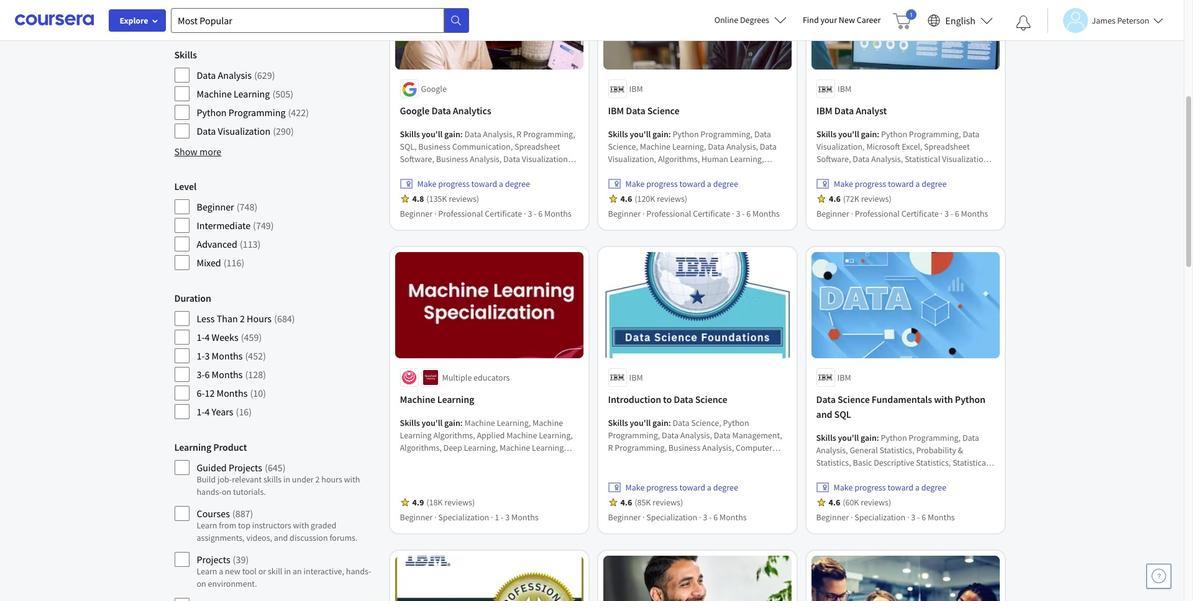 Task type: vqa. For each thing, say whether or not it's contained in the screenshot.


Task type: locate. For each thing, give the bounding box(es) containing it.
progress
[[438, 179, 470, 190], [646, 179, 678, 190], [855, 179, 886, 190], [646, 482, 678, 493], [855, 482, 886, 493]]

gain down ibm data science
[[653, 129, 669, 140]]

on inside learn a new tool or skill in an interactive, hands- on environment.
[[197, 579, 206, 590]]

skills you'll gain : for introduction to data science
[[608, 418, 673, 429]]

1 horizontal spatial on
[[222, 487, 231, 498]]

degree for introduction to data science
[[713, 482, 738, 493]]

skills down machine learning
[[400, 418, 420, 429]]

0 horizontal spatial science
[[647, 105, 680, 117]]

1 beginner · specialization · 3 - 6 months from the left
[[608, 512, 747, 523]]

beginner down (85k
[[608, 512, 641, 523]]

professional for science
[[646, 208, 691, 220]]

1 vertical spatial python
[[955, 393, 985, 406]]

professional down 4.6 (72k reviews)
[[855, 208, 899, 220]]

hours
[[321, 474, 342, 485]]

on down job-
[[222, 487, 231, 498]]

1 certificate from the left
[[485, 208, 522, 220]]

learn for projects ( 39 )
[[197, 566, 217, 577]]

3 certificate from the left
[[901, 208, 939, 220]]

1 vertical spatial google
[[400, 105, 430, 117]]

skills up data analysis ( 629 )
[[174, 48, 197, 61]]

beginner down (72k on the right
[[816, 208, 849, 220]]

beginner for google data analytics
[[400, 208, 433, 220]]

3 beginner · professional certificate · 3 - 6 months from the left
[[816, 208, 988, 220]]

1 vertical spatial show
[[174, 145, 198, 158]]

1 horizontal spatial certificate
[[693, 208, 730, 220]]

None search field
[[171, 8, 469, 33]]

show more right explore dropdown button
[[174, 14, 221, 26]]

1 more from the top
[[199, 14, 221, 26]]

in left an
[[284, 566, 291, 577]]

make for ibm data science
[[625, 179, 645, 190]]

0 horizontal spatial with
[[293, 520, 309, 531]]

beginner · specialization · 3 - 6 months down 4.6 (85k reviews)
[[608, 512, 747, 523]]

toward up 4.8 (135k reviews)
[[471, 179, 497, 190]]

887
[[235, 508, 250, 520]]

programming
[[229, 106, 286, 119]]

specialization for data science fundamentals with python and sql
[[855, 512, 906, 523]]

skills you'll gain : down ibm data analyst
[[816, 129, 881, 140]]

0 vertical spatial learning
[[234, 88, 270, 100]]

show more for 1st show more 'button'
[[174, 14, 221, 26]]

toward up 4.6 (120k reviews)
[[679, 179, 705, 190]]

and inside learn from top instructors with graded assignments, videos, and discussion forums.
[[274, 533, 288, 544]]

4.6 for data science fundamentals with python and sql
[[829, 497, 840, 508]]

0 horizontal spatial machine
[[197, 88, 232, 100]]

show more up level
[[174, 145, 221, 158]]

422
[[291, 106, 306, 119]]

machine learning link
[[400, 392, 578, 407]]

0 vertical spatial and
[[816, 408, 832, 421]]

sql
[[834, 408, 851, 421]]

you'll for introduction to data science
[[630, 418, 651, 429]]

16
[[239, 406, 249, 418]]

james peterson button
[[1047, 8, 1163, 33]]

graded
[[311, 520, 336, 531]]

1 show more from the top
[[174, 14, 221, 26]]

2 4 from the top
[[205, 406, 210, 418]]

0 horizontal spatial hands-
[[197, 487, 222, 498]]

1 vertical spatial with
[[344, 474, 360, 485]]

you'll for ibm data science
[[630, 129, 651, 140]]

1 vertical spatial on
[[197, 579, 206, 590]]

0 vertical spatial more
[[199, 14, 221, 26]]

1 vertical spatial 2
[[315, 474, 320, 485]]

4 left years
[[205, 406, 210, 418]]

2 professional from the left
[[646, 208, 691, 220]]

skills you'll gain : down machine learning
[[400, 418, 465, 429]]

2 horizontal spatial science
[[838, 393, 870, 406]]

gain for introduction to data science
[[653, 418, 669, 429]]

beginner up intermediate
[[197, 201, 234, 213]]

( right mixed
[[224, 257, 227, 269]]

you'll down introduction
[[630, 418, 651, 429]]

2 vertical spatial learning
[[174, 441, 211, 454]]

684
[[277, 313, 292, 325]]

make for data science fundamentals with python and sql
[[834, 482, 853, 493]]

learn a new tool or skill in an interactive, hands- on environment.
[[197, 566, 371, 590]]

1 vertical spatial in
[[284, 566, 291, 577]]

2 horizontal spatial with
[[934, 393, 953, 406]]

0 vertical spatial 2
[[240, 313, 245, 325]]

1 vertical spatial and
[[274, 533, 288, 544]]

on inside build job-relevant skills in under 2 hours with hands-on tutorials.
[[222, 487, 231, 498]]

1 horizontal spatial with
[[344, 474, 360, 485]]

degree for data science fundamentals with python and sql
[[921, 482, 946, 493]]

learning up python programming ( 422 )
[[234, 88, 270, 100]]

learn inside learn a new tool or skill in an interactive, hands- on environment.
[[197, 566, 217, 577]]

skills you'll gain : down introduction
[[608, 418, 673, 429]]

learn from top instructors with graded assignments, videos, and discussion forums.
[[197, 520, 358, 544]]

3
[[528, 208, 532, 220], [736, 208, 740, 220], [944, 208, 948, 220], [205, 350, 210, 362], [505, 512, 510, 523], [703, 512, 707, 523], [911, 512, 916, 523]]

0 vertical spatial show
[[174, 14, 198, 26]]

0 horizontal spatial learning
[[174, 441, 211, 454]]

you'll
[[422, 129, 443, 140], [630, 129, 651, 140], [838, 129, 859, 140], [422, 418, 443, 429], [630, 418, 651, 429], [838, 432, 859, 444]]

1 horizontal spatial machine
[[400, 393, 435, 406]]

3 professional from the left
[[855, 208, 899, 220]]

progress up 4.6 (72k reviews)
[[855, 179, 886, 190]]

google
[[421, 84, 447, 95], [400, 105, 430, 117]]

2 vertical spatial 1-
[[197, 406, 205, 418]]

3 specialization from the left
[[855, 512, 906, 523]]

1 vertical spatial learning
[[437, 393, 474, 406]]

0 horizontal spatial specialization
[[438, 512, 489, 523]]

1 vertical spatial learn
[[197, 566, 217, 577]]

4.6 left (85k
[[620, 497, 632, 508]]

2 horizontal spatial certificate
[[901, 208, 939, 220]]

4.8 (135k reviews)
[[412, 194, 479, 205]]

2 show more from the top
[[174, 145, 221, 158]]

hands- right interactive,
[[346, 566, 371, 577]]

multiple educators
[[442, 372, 510, 383]]

0 vertical spatial google
[[421, 84, 447, 95]]

skills you'll gain : for ibm data science
[[608, 129, 673, 140]]

1- down less
[[197, 331, 205, 344]]

1 professional from the left
[[438, 208, 483, 220]]

your
[[821, 14, 837, 25]]

2 horizontal spatial specialization
[[855, 512, 906, 523]]

0 vertical spatial 4
[[205, 331, 210, 344]]

google for google
[[421, 84, 447, 95]]

skills you'll gain : for data science fundamentals with python and sql
[[816, 432, 881, 444]]

1 vertical spatial hands-
[[346, 566, 371, 577]]

: down data science fundamentals with python and sql
[[877, 432, 879, 444]]

beginner ( 748 )
[[197, 201, 257, 213]]

3 inside duration group
[[205, 350, 210, 362]]

learn inside learn from top instructors with graded assignments, videos, and discussion forums.
[[197, 520, 217, 531]]

ibm data science
[[608, 105, 680, 117]]

2 certificate from the left
[[693, 208, 730, 220]]

skills you'll gain : down sql
[[816, 432, 881, 444]]

skills
[[174, 48, 197, 61], [400, 129, 420, 140], [608, 129, 628, 140], [816, 129, 836, 140], [400, 418, 420, 429], [608, 418, 628, 429], [816, 432, 836, 444]]

make progress toward a degree for analyst
[[834, 179, 946, 190]]

with up discussion
[[293, 520, 309, 531]]

ibm data analyst link
[[816, 103, 995, 118]]

progress for data
[[646, 482, 678, 493]]

1
[[495, 512, 499, 523]]

learn
[[197, 520, 217, 531], [197, 566, 217, 577]]

toward up 4.6 (85k reviews)
[[679, 482, 705, 493]]

on left environment.
[[197, 579, 206, 590]]

learning for machine learning
[[437, 393, 474, 406]]

james
[[1092, 15, 1116, 26]]

: down introduction to data science
[[669, 418, 671, 429]]

professional down 4.6 (120k reviews)
[[646, 208, 691, 220]]

help center image
[[1151, 569, 1166, 584]]

mixed ( 116 )
[[197, 257, 244, 269]]

and left sql
[[816, 408, 832, 421]]

google left "analytics"
[[400, 105, 430, 117]]

reviews) for ibm data science
[[657, 194, 687, 205]]

hands- for guided projects ( 645 )
[[197, 487, 222, 498]]

intermediate
[[197, 219, 250, 232]]

specialization down "4.9 (18k reviews)"
[[438, 512, 489, 523]]

a for fundamentals
[[915, 482, 920, 493]]

projects
[[229, 462, 262, 474], [197, 554, 230, 566]]

show more button right explore dropdown button
[[174, 12, 221, 27]]

make up 4.8
[[417, 179, 436, 190]]

0 horizontal spatial 2
[[240, 313, 245, 325]]

0 horizontal spatial professional
[[438, 208, 483, 220]]

reviews) right (60k
[[861, 497, 891, 508]]

What do you want to learn? text field
[[171, 8, 444, 33]]

0 vertical spatial python
[[197, 106, 227, 119]]

2 beginner · specialization · 3 - 6 months from the left
[[816, 512, 955, 523]]

1- down "6-"
[[197, 406, 205, 418]]

1 horizontal spatial hands-
[[346, 566, 371, 577]]

skills inside group
[[174, 48, 197, 61]]

skills for google data analytics
[[400, 129, 420, 140]]

: down ibm data science
[[669, 129, 671, 140]]

beginner · professional certificate · 3 - 6 months down 4.6 (72k reviews)
[[816, 208, 988, 220]]

4.6 left (120k
[[620, 194, 632, 205]]

make progress toward a degree
[[417, 179, 530, 190], [625, 179, 738, 190], [834, 179, 946, 190], [625, 482, 738, 493], [834, 482, 946, 493]]

level group
[[174, 179, 378, 271]]

skills
[[263, 474, 282, 485]]

find your new career
[[803, 14, 881, 25]]

gain down the analyst
[[861, 129, 877, 140]]

1 horizontal spatial beginner · specialization · 3 - 6 months
[[816, 512, 955, 523]]

2 specialization from the left
[[646, 512, 697, 523]]

years
[[212, 406, 233, 418]]

2 vertical spatial with
[[293, 520, 309, 531]]

1 horizontal spatial and
[[816, 408, 832, 421]]

toward up 4.6 (72k reviews)
[[888, 179, 913, 190]]

1 horizontal spatial learning
[[234, 88, 270, 100]]

show more for 2nd show more 'button' from the top
[[174, 145, 221, 158]]

skills down ibm data analyst
[[816, 129, 836, 140]]

advanced
[[197, 238, 237, 250]]

1 vertical spatial projects
[[197, 554, 230, 566]]

: down machine learning
[[460, 418, 463, 429]]

1 horizontal spatial 2
[[315, 474, 320, 485]]

1 vertical spatial more
[[199, 145, 221, 158]]

you'll for google data analytics
[[422, 129, 443, 140]]

( down programming
[[273, 125, 276, 137]]

you'll down machine learning
[[422, 418, 443, 429]]

in
[[283, 474, 290, 485], [284, 566, 291, 577]]

reviews) for data science fundamentals with python and sql
[[861, 497, 891, 508]]

projects down assignments,
[[197, 554, 230, 566]]

progress for analyst
[[855, 179, 886, 190]]

( right years
[[236, 406, 239, 418]]

4 for years
[[205, 406, 210, 418]]

machine for machine learning
[[400, 393, 435, 406]]

reviews) right (72k on the right
[[861, 194, 891, 205]]

: down the analyst
[[877, 129, 879, 140]]

you'll for machine learning
[[422, 418, 443, 429]]

1 learn from the top
[[197, 520, 217, 531]]

progress up 4.6 (85k reviews)
[[646, 482, 678, 493]]

1-
[[197, 331, 205, 344], [197, 350, 205, 362], [197, 406, 205, 418]]

1 vertical spatial machine
[[400, 393, 435, 406]]

machine learning ( 505 )
[[197, 88, 293, 100]]

0 vertical spatial in
[[283, 474, 290, 485]]

in inside build job-relevant skills in under 2 hours with hands-on tutorials.
[[283, 474, 290, 485]]

1 horizontal spatial specialization
[[646, 512, 697, 523]]

0 vertical spatial hands-
[[197, 487, 222, 498]]

128
[[248, 368, 263, 381]]

projects up "tutorials."
[[229, 462, 262, 474]]

show more
[[174, 14, 221, 26], [174, 145, 221, 158]]

2 horizontal spatial learning
[[437, 393, 474, 406]]

1 horizontal spatial python
[[955, 393, 985, 406]]

0 horizontal spatial and
[[274, 533, 288, 544]]

progress for science
[[646, 179, 678, 190]]

professional
[[438, 208, 483, 220], [646, 208, 691, 220], [855, 208, 899, 220]]

1 vertical spatial 1-
[[197, 350, 205, 362]]

specialization down 4.6 (85k reviews)
[[646, 512, 697, 523]]

introduction
[[608, 393, 661, 406]]

1 vertical spatial 4
[[205, 406, 210, 418]]

hands- inside learn a new tool or skill in an interactive, hands- on environment.
[[346, 566, 371, 577]]

reviews) for google data analytics
[[449, 194, 479, 205]]

degree for ibm data science
[[713, 179, 738, 190]]

beginner down (120k
[[608, 208, 641, 220]]

skills down sql
[[816, 432, 836, 444]]

10
[[253, 387, 263, 400]]

2 show from the top
[[174, 145, 198, 158]]

specialization down 4.6 (60k reviews)
[[855, 512, 906, 523]]

toward
[[471, 179, 497, 190], [679, 179, 705, 190], [888, 179, 913, 190], [679, 482, 705, 493], [888, 482, 913, 493]]

gain for ibm data analyst
[[861, 129, 877, 140]]

1 specialization from the left
[[438, 512, 489, 523]]

0 vertical spatial show more button
[[174, 12, 221, 27]]

0 vertical spatial with
[[934, 393, 953, 406]]

skills for ibm data science
[[608, 129, 628, 140]]

4.9 (18k reviews)
[[412, 497, 475, 508]]

(18k
[[426, 497, 443, 508]]

toward for fundamentals
[[888, 482, 913, 493]]

skills you'll gain : for ibm data analyst
[[816, 129, 881, 140]]

0 horizontal spatial certificate
[[485, 208, 522, 220]]

with right "fundamentals"
[[934, 393, 953, 406]]

gain for google data analytics
[[444, 129, 460, 140]]

2 beginner · professional certificate · 3 - 6 months from the left
[[608, 208, 780, 220]]

make progress toward a degree for fundamentals
[[834, 482, 946, 493]]

beginner · professional certificate · 3 - 6 months down 4.6 (120k reviews)
[[608, 208, 780, 220]]

( down 459
[[245, 350, 248, 362]]

1 1- from the top
[[197, 331, 205, 344]]

0 vertical spatial 1-
[[197, 331, 205, 344]]

toward up 4.6 (60k reviews)
[[888, 482, 913, 493]]

machine
[[197, 88, 232, 100], [400, 393, 435, 406]]

and down instructors
[[274, 533, 288, 544]]

beginner down (60k
[[816, 512, 849, 523]]

a for data
[[707, 482, 711, 493]]

google data analytics
[[400, 105, 491, 117]]

0 vertical spatial show more
[[174, 14, 221, 26]]

0 horizontal spatial beginner · specialization · 3 - 6 months
[[608, 512, 747, 523]]

skills you'll gain : down ibm data science
[[608, 129, 673, 140]]

you'll down ibm data science
[[630, 129, 651, 140]]

tutorials.
[[233, 487, 266, 498]]

certificate
[[485, 208, 522, 220], [693, 208, 730, 220], [901, 208, 939, 220]]

beginner for ibm data science
[[608, 208, 641, 220]]

show more button up level
[[174, 144, 221, 159]]

beginner
[[197, 201, 234, 213], [400, 208, 433, 220], [608, 208, 641, 220], [816, 208, 849, 220], [400, 512, 433, 523], [608, 512, 641, 523], [816, 512, 849, 523]]

an
[[293, 566, 302, 577]]

make up (120k
[[625, 179, 645, 190]]

learning
[[234, 88, 270, 100], [437, 393, 474, 406], [174, 441, 211, 454]]

4.6 (120k reviews)
[[620, 194, 687, 205]]

1 horizontal spatial science
[[695, 393, 727, 406]]

professional down 4.8 (135k reviews)
[[438, 208, 483, 220]]

make progress toward a degree up 4.8 (135k reviews)
[[417, 179, 530, 190]]

2 inside duration group
[[240, 313, 245, 325]]

learning inside the skills group
[[234, 88, 270, 100]]

0 vertical spatial machine
[[197, 88, 232, 100]]

months
[[544, 208, 572, 220], [753, 208, 780, 220], [961, 208, 988, 220], [212, 350, 243, 362], [212, 368, 243, 381], [217, 387, 248, 400], [511, 512, 539, 523], [720, 512, 747, 523], [928, 512, 955, 523]]

educators
[[474, 372, 510, 383]]

4 left the "weeks"
[[205, 331, 210, 344]]

show notifications image
[[1016, 16, 1031, 30]]

hands- inside build job-relevant skills in under 2 hours with hands-on tutorials.
[[197, 487, 222, 498]]

reviews) right (120k
[[657, 194, 687, 205]]

reviews)
[[449, 194, 479, 205], [657, 194, 687, 205], [861, 194, 891, 205], [444, 497, 475, 508], [653, 497, 683, 508], [861, 497, 891, 508]]

4
[[205, 331, 210, 344], [205, 406, 210, 418]]

make progress toward a degree for analytics
[[417, 179, 530, 190]]

learning inside group
[[174, 441, 211, 454]]

data
[[197, 69, 216, 81], [431, 105, 451, 117], [626, 105, 645, 117], [834, 105, 854, 117], [197, 125, 216, 137], [674, 393, 693, 406], [816, 393, 836, 406]]

4.6
[[620, 194, 632, 205], [829, 194, 840, 205], [620, 497, 632, 508], [829, 497, 840, 508]]

113
[[243, 238, 258, 250]]

0 horizontal spatial on
[[197, 579, 206, 590]]

1 4 from the top
[[205, 331, 210, 344]]

show more button
[[174, 12, 221, 27], [174, 144, 221, 159]]

: for data science fundamentals with python and sql
[[877, 432, 879, 444]]

0 vertical spatial learn
[[197, 520, 217, 531]]

progress for analytics
[[438, 179, 470, 190]]

gain down machine learning
[[444, 418, 460, 429]]

you'll down sql
[[838, 432, 859, 444]]

you'll down ibm data analyst
[[838, 129, 859, 140]]

progress up 4.6 (60k reviews)
[[855, 482, 886, 493]]

1 horizontal spatial beginner · professional certificate · 3 - 6 months
[[608, 208, 780, 220]]

skills group
[[174, 47, 378, 139]]

1 vertical spatial show more button
[[174, 144, 221, 159]]

0 vertical spatial on
[[222, 487, 231, 498]]

learning product
[[174, 441, 247, 454]]

more down visualization
[[199, 145, 221, 158]]

: for ibm data science
[[669, 129, 671, 140]]

beginner down 4.8
[[400, 208, 433, 220]]

in right "skills"
[[283, 474, 290, 485]]

machine inside the skills group
[[197, 88, 232, 100]]

hours
[[247, 313, 272, 325]]

( up programming
[[272, 88, 275, 100]]

3 1- from the top
[[197, 406, 205, 418]]

2 learn from the top
[[197, 566, 217, 577]]

4.6 left (72k on the right
[[829, 194, 840, 205]]

toward for science
[[679, 179, 705, 190]]

hands- down "build"
[[197, 487, 222, 498]]

with right hours at the left
[[344, 474, 360, 485]]

reviews) right (135k
[[449, 194, 479, 205]]

with inside build job-relevant skills in under 2 hours with hands-on tutorials.
[[344, 474, 360, 485]]

professional for analyst
[[855, 208, 899, 220]]

: down "analytics"
[[460, 129, 463, 140]]

gain
[[444, 129, 460, 140], [653, 129, 669, 140], [861, 129, 877, 140], [444, 418, 460, 429], [653, 418, 669, 429], [861, 432, 877, 444]]

)
[[272, 69, 275, 81], [290, 88, 293, 100], [306, 106, 309, 119], [291, 125, 294, 137], [254, 201, 257, 213], [271, 219, 274, 232], [258, 238, 261, 250], [241, 257, 244, 269], [292, 313, 295, 325], [259, 331, 262, 344], [263, 350, 266, 362], [263, 368, 266, 381], [263, 387, 266, 400], [249, 406, 252, 418], [283, 462, 286, 474], [250, 508, 253, 520], [246, 554, 249, 566]]

2 right than
[[240, 313, 245, 325]]

less than 2 hours ( 684 )
[[197, 313, 295, 325]]

0 horizontal spatial beginner · professional certificate · 3 - 6 months
[[400, 208, 572, 220]]

0 horizontal spatial python
[[197, 106, 227, 119]]

1 horizontal spatial professional
[[646, 208, 691, 220]]

skills down ibm data science
[[608, 129, 628, 140]]

learn for courses ( 887 )
[[197, 520, 217, 531]]

2 1- from the top
[[197, 350, 205, 362]]

skills down the google data analytics
[[400, 129, 420, 140]]

1 beginner · professional certificate · 3 - 6 months from the left
[[400, 208, 572, 220]]

degree
[[505, 179, 530, 190], [713, 179, 738, 190], [921, 179, 946, 190], [713, 482, 738, 493], [921, 482, 946, 493]]

google up the google data analytics
[[421, 84, 447, 95]]

make up (85k
[[625, 482, 645, 493]]

toward for analytics
[[471, 179, 497, 190]]

progress up 4.6 (120k reviews)
[[646, 179, 678, 190]]

certificate for google data analytics
[[485, 208, 522, 220]]

2 horizontal spatial professional
[[855, 208, 899, 220]]

reviews) right (85k
[[653, 497, 683, 508]]

1 vertical spatial show more
[[174, 145, 221, 158]]

2 horizontal spatial beginner · professional certificate · 3 - 6 months
[[816, 208, 988, 220]]

beginner · professional certificate · 3 - 6 months
[[400, 208, 572, 220], [608, 208, 780, 220], [816, 208, 988, 220]]

ibm data analyst
[[816, 105, 887, 117]]

on for guided
[[222, 487, 231, 498]]

peterson
[[1117, 15, 1149, 26]]

a for analytics
[[499, 179, 503, 190]]

english
[[945, 14, 976, 26]]



Task type: describe. For each thing, give the bounding box(es) containing it.
( right relevant
[[265, 462, 268, 474]]

beginner inside level group
[[197, 201, 234, 213]]

ibm for introduction to data science
[[629, 372, 643, 383]]

4.6 for ibm data analyst
[[829, 194, 840, 205]]

python inside data science fundamentals with python and sql
[[955, 393, 985, 406]]

(120k
[[635, 194, 655, 205]]

skills for machine learning
[[400, 418, 420, 429]]

39
[[236, 554, 246, 566]]

environment.
[[208, 579, 257, 590]]

( right the "weeks"
[[241, 331, 244, 344]]

build job-relevant skills in under 2 hours with hands-on tutorials.
[[197, 474, 360, 498]]

4.6 (72k reviews)
[[829, 194, 891, 205]]

skills you'll gain : for machine learning
[[400, 418, 465, 429]]

videos,
[[246, 533, 272, 544]]

4.6 for introduction to data science
[[620, 497, 632, 508]]

discussion
[[290, 533, 328, 544]]

6 inside duration group
[[205, 368, 210, 381]]

ibm for ibm data analyst
[[837, 84, 851, 95]]

job-
[[217, 474, 232, 485]]

degree for google data analytics
[[505, 179, 530, 190]]

skills for ibm data analyst
[[816, 129, 836, 140]]

( up intermediate ( 749 )
[[237, 201, 240, 213]]

to
[[663, 393, 672, 406]]

( left top
[[232, 508, 235, 520]]

explore
[[120, 15, 148, 26]]

gain for data science fundamentals with python and sql
[[861, 432, 877, 444]]

ibm for ibm data science
[[629, 84, 643, 95]]

4.6 (60k reviews)
[[829, 497, 891, 508]]

guided projects ( 645 )
[[197, 462, 286, 474]]

duration group
[[174, 291, 378, 420]]

fundamentals
[[872, 393, 932, 406]]

python programming ( 422 )
[[197, 106, 309, 119]]

beginner for ibm data analyst
[[816, 208, 849, 220]]

reviews) for ibm data analyst
[[861, 194, 891, 205]]

courses
[[197, 508, 230, 520]]

analysis
[[218, 69, 252, 81]]

specialization for introduction to data science
[[646, 512, 697, 523]]

progress for fundamentals
[[855, 482, 886, 493]]

reviews) up beginner · specialization · 1 - 3 months
[[444, 497, 475, 508]]

make for introduction to data science
[[625, 482, 645, 493]]

toward for analyst
[[888, 179, 913, 190]]

analytics
[[453, 105, 491, 117]]

beginner · professional certificate · 3 - 6 months for ibm data analyst
[[816, 208, 988, 220]]

: for google data analytics
[[460, 129, 463, 140]]

beginner · specialization · 3 - 6 months for data
[[608, 512, 747, 523]]

level
[[174, 180, 197, 193]]

0 vertical spatial projects
[[229, 462, 262, 474]]

degree for ibm data analyst
[[921, 179, 946, 190]]

(72k
[[843, 194, 859, 205]]

gain for ibm data science
[[653, 129, 669, 140]]

degrees
[[740, 14, 769, 25]]

make for google data analytics
[[417, 179, 436, 190]]

certificate for ibm data science
[[693, 208, 730, 220]]

under
[[292, 474, 314, 485]]

google for google data analytics
[[400, 105, 430, 117]]

analyst
[[855, 105, 887, 117]]

product
[[213, 441, 247, 454]]

you'll for data science fundamentals with python and sql
[[838, 432, 859, 444]]

4 for weeks
[[205, 331, 210, 344]]

2 inside build job-relevant skills in under 2 hours with hands-on tutorials.
[[315, 474, 320, 485]]

introduction to data science
[[608, 393, 727, 406]]

645
[[268, 462, 283, 474]]

science inside data science fundamentals with python and sql
[[838, 393, 870, 406]]

online
[[714, 14, 738, 25]]

mixed
[[197, 257, 221, 269]]

a for analyst
[[915, 179, 920, 190]]

1 show more button from the top
[[174, 12, 221, 27]]

online degrees
[[714, 14, 769, 25]]

data science fundamentals with python and sql
[[816, 393, 985, 421]]

make progress toward a degree for data
[[625, 482, 738, 493]]

make for ibm data analyst
[[834, 179, 853, 190]]

from
[[219, 520, 236, 531]]

skills for data science fundamentals with python and sql
[[816, 432, 836, 444]]

4.8
[[412, 194, 424, 205]]

on for projects
[[197, 579, 206, 590]]

than
[[217, 313, 238, 325]]

learning for machine learning ( 505 )
[[234, 88, 270, 100]]

shopping cart: 1 item image
[[893, 9, 917, 29]]

top
[[238, 520, 250, 531]]

beginner · specialization · 3 - 6 months for fundamentals
[[816, 512, 955, 523]]

data analysis ( 629 )
[[197, 69, 275, 81]]

instructors
[[252, 520, 291, 531]]

1-4 weeks ( 459 )
[[197, 331, 262, 344]]

james peterson
[[1092, 15, 1149, 26]]

a inside learn a new tool or skill in an interactive, hands- on environment.
[[219, 566, 223, 577]]

1 show from the top
[[174, 14, 198, 26]]

or
[[258, 566, 266, 577]]

12
[[205, 387, 215, 400]]

1-4 years ( 16 )
[[197, 406, 252, 418]]

data science fundamentals with python and sql link
[[816, 392, 995, 422]]

2 more from the top
[[199, 145, 221, 158]]

( right hours
[[274, 313, 277, 325]]

4.9
[[412, 497, 424, 508]]

( up 290
[[288, 106, 291, 119]]

: for machine learning
[[460, 418, 463, 429]]

( down 128 in the bottom left of the page
[[250, 387, 253, 400]]

( right analysis
[[254, 69, 257, 81]]

(85k
[[635, 497, 651, 508]]

4.6 for ibm data science
[[620, 194, 632, 205]]

new
[[225, 566, 240, 577]]

introduction to data science link
[[608, 392, 786, 407]]

beginner down 4.9
[[400, 512, 433, 523]]

visualization
[[218, 125, 270, 137]]

: for ibm data analyst
[[877, 129, 879, 140]]

data visualization ( 290 )
[[197, 125, 294, 137]]

less
[[197, 313, 215, 325]]

and inside data science fundamentals with python and sql
[[816, 408, 832, 421]]

629
[[257, 69, 272, 81]]

duration
[[174, 292, 211, 304]]

1- for 1-4 weeks ( 459 )
[[197, 331, 205, 344]]

you'll for ibm data analyst
[[838, 129, 859, 140]]

hands- for projects ( 39 )
[[346, 566, 371, 577]]

beginner for introduction to data science
[[608, 512, 641, 523]]

a for science
[[707, 179, 711, 190]]

beginner · professional certificate · 3 - 6 months for ibm data science
[[608, 208, 780, 220]]

290
[[276, 125, 291, 137]]

3-6 months ( 128 )
[[197, 368, 266, 381]]

6-
[[197, 387, 205, 400]]

reviews) for introduction to data science
[[653, 497, 683, 508]]

toward for data
[[679, 482, 705, 493]]

3-
[[197, 368, 205, 381]]

: for introduction to data science
[[669, 418, 671, 429]]

( left "tool"
[[233, 554, 236, 566]]

in inside learn a new tool or skill in an interactive, hands- on environment.
[[284, 566, 291, 577]]

6-12 months ( 10 )
[[197, 387, 266, 400]]

skills for introduction to data science
[[608, 418, 628, 429]]

career
[[857, 14, 881, 25]]

python inside the skills group
[[197, 106, 227, 119]]

intermediate ( 749 )
[[197, 219, 274, 232]]

skills you'll gain : for google data analytics
[[400, 129, 465, 140]]

(135k
[[426, 194, 447, 205]]

forums.
[[330, 533, 358, 544]]

coursera image
[[15, 10, 94, 30]]

machine for machine learning ( 505 )
[[197, 88, 232, 100]]

make progress toward a degree for science
[[625, 179, 738, 190]]

professional for analytics
[[438, 208, 483, 220]]

749
[[256, 219, 271, 232]]

ibm for data science fundamentals with python and sql
[[837, 372, 851, 383]]

data inside data science fundamentals with python and sql
[[816, 393, 836, 406]]

multiple
[[442, 372, 472, 383]]

beginner · professional certificate · 3 - 6 months for google data analytics
[[400, 208, 572, 220]]

learning product group
[[174, 440, 378, 602]]

( up the 113
[[253, 219, 256, 232]]

( down 452 in the left of the page
[[245, 368, 248, 381]]

with inside data science fundamentals with python and sql
[[934, 393, 953, 406]]

weeks
[[212, 331, 238, 344]]

tool
[[242, 566, 257, 577]]

gain for machine learning
[[444, 418, 460, 429]]

with inside learn from top instructors with graded assignments, videos, and discussion forums.
[[293, 520, 309, 531]]

748
[[240, 201, 254, 213]]

( down intermediate ( 749 )
[[240, 238, 243, 250]]

certificate for ibm data analyst
[[901, 208, 939, 220]]

guided
[[197, 462, 227, 474]]

459
[[244, 331, 259, 344]]

advanced ( 113 )
[[197, 238, 261, 250]]

find
[[803, 14, 819, 25]]

ibm data science link
[[608, 103, 786, 118]]

english button
[[923, 0, 998, 40]]

2 show more button from the top
[[174, 144, 221, 159]]

skill
[[268, 566, 282, 577]]

1- for 1-4 years ( 16 )
[[197, 406, 205, 418]]

1- for 1-3 months ( 452 )
[[197, 350, 205, 362]]



